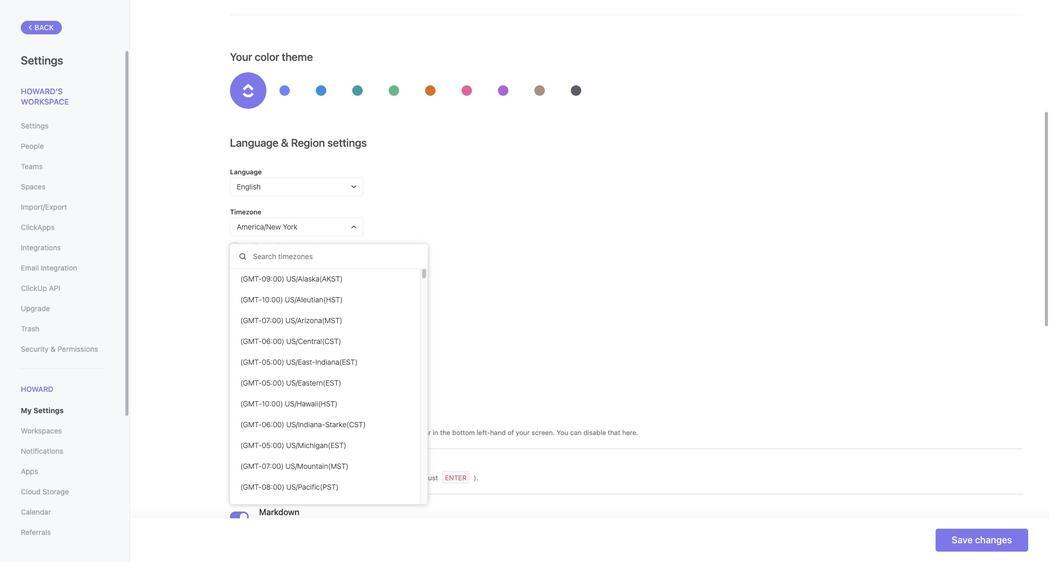 Task type: locate. For each thing, give the bounding box(es) containing it.
(hst) up message
[[318, 399, 338, 408]]

0 vertical spatial (est)
[[339, 358, 358, 366]]

1 horizontal spatial &
[[281, 136, 289, 149]]

to
[[331, 474, 337, 482]]

with
[[345, 462, 361, 472]]

1 horizontal spatial (cst)
[[347, 420, 366, 429]]

week
[[298, 262, 315, 271]]

hand
[[490, 428, 506, 437]]

start of the calendar week
[[230, 262, 315, 271]]

of right me
[[273, 243, 279, 250]]

(mst) down 'us/aleutian'
[[322, 316, 342, 325]]

0 horizontal spatial hour
[[251, 312, 266, 321]]

region
[[291, 136, 325, 149]]

changes inside save changes button
[[975, 534, 1012, 545]]

back link
[[21, 21, 62, 34]]

language for language
[[230, 168, 262, 176]]

apps
[[21, 467, 38, 476]]

permissions
[[58, 345, 98, 353]]

(cst) right "actions,"
[[347, 420, 366, 429]]

1 vertical spatial &
[[50, 345, 56, 353]]

(pst)
[[320, 482, 339, 491]]

(mst) up to
[[328, 462, 348, 471]]

1 vertical spatial 10:00)
[[262, 399, 283, 408]]

0 vertical spatial changes
[[311, 243, 336, 250]]

2 (gmt- from the top
[[240, 295, 262, 304]]

(gmt-10:00) us/hawaii (hst)
[[240, 399, 338, 408]]

(gmt- for (gmt-05:00) us/eastern
[[240, 378, 262, 387]]

1 horizontal spatial comments
[[356, 474, 389, 482]]

(gmt-05:00) us/eastern (est)
[[240, 378, 341, 387]]

(hst) for (gmt-10:00) us/hawaii (hst)
[[318, 399, 338, 408]]

settings up 'workspaces' at the left
[[33, 406, 64, 415]]

0 horizontal spatial comments
[[302, 462, 342, 472]]

0 vertical spatial format
[[248, 297, 269, 305]]

05:00)
[[262, 358, 284, 366], [262, 378, 284, 387], [262, 441, 284, 450]]

date format
[[230, 332, 268, 340]]

(gmt- for (gmt-10:00) us/hawaii
[[240, 399, 262, 408]]

can
[[570, 428, 582, 437]]

2 vertical spatial (est)
[[328, 441, 346, 450]]

(mst)
[[322, 316, 342, 325], [328, 462, 348, 471]]

0 vertical spatial &
[[281, 136, 289, 149]]

3 05:00) from the top
[[262, 441, 284, 450]]

0 vertical spatial comments
[[302, 462, 342, 472]]

1 horizontal spatial hour
[[294, 312, 309, 321]]

0 vertical spatial timezone
[[230, 208, 261, 216]]

07:00) for us/mountain
[[262, 462, 284, 471]]

of left the your
[[508, 428, 514, 437]]

(gmt- for (gmt-10:00) us/aleutian
[[240, 295, 262, 304]]

1 language from the top
[[230, 136, 279, 149]]

cloud storage link
[[21, 483, 104, 501]]

toast
[[343, 428, 359, 437]]

the
[[256, 262, 267, 271], [440, 428, 450, 437]]

changes
[[311, 243, 336, 250], [975, 534, 1012, 545]]

timezone down america/new york dropdown button
[[281, 243, 309, 250]]

flyout toast message
[[259, 417, 345, 426]]

(hst) down (akst) at the left
[[323, 295, 343, 304]]

comments
[[302, 462, 342, 472], [356, 474, 389, 482]]

1 vertical spatial (hst)
[[318, 399, 338, 408]]

05:00) down the (gmt-06:00) us/central (cst) at the left
[[262, 358, 284, 366]]

11 (gmt- from the top
[[240, 482, 262, 491]]

0 horizontal spatial &
[[50, 345, 56, 353]]

format
[[248, 297, 269, 305], [247, 332, 268, 340]]

1 vertical spatial format
[[247, 332, 268, 340]]

format down 24 hour
[[247, 332, 268, 340]]

2 language from the top
[[230, 168, 262, 176]]

& left the region
[[281, 136, 289, 149]]

(est) for (gmt-05:00) us/michigan (est)
[[328, 441, 346, 450]]

your
[[516, 428, 530, 437]]

1 07:00) from the top
[[262, 316, 284, 325]]

import/export link
[[21, 198, 104, 216]]

changes right save
[[975, 534, 1012, 545]]

1 vertical spatial changes
[[975, 534, 1012, 545]]

05:00) for us/michigan
[[262, 441, 284, 450]]

calendar link
[[21, 503, 104, 521]]

1 vertical spatial 05:00)
[[262, 378, 284, 387]]

& right security
[[50, 345, 56, 353]]

1 vertical spatial the
[[440, 428, 450, 437]]

changes up week
[[311, 243, 336, 250]]

workspaces
[[21, 426, 62, 435]]

05:00) down when
[[262, 441, 284, 450]]

& for region
[[281, 136, 289, 149]]

preferences
[[230, 383, 289, 396]]

hour right 24 at the left bottom
[[251, 312, 266, 321]]

don't post comments with 'enter'
[[259, 462, 389, 472]]

6 (gmt- from the top
[[240, 378, 262, 387]]

).
[[474, 474, 478, 482]]

(est) down "actions,"
[[328, 441, 346, 450]]

4 (gmt- from the top
[[240, 337, 262, 346]]

your
[[230, 50, 252, 63]]

0 vertical spatial (cst)
[[322, 337, 341, 346]]

the up the 09:00)
[[256, 262, 267, 271]]

(gmt-09:00) us/alaska (akst)
[[240, 274, 343, 283]]

(gmt-06:00) us/central (cst)
[[240, 337, 341, 346]]

1 05:00) from the top
[[262, 358, 284, 366]]

0 vertical spatial 07:00)
[[262, 316, 284, 325]]

language
[[230, 136, 279, 149], [230, 168, 262, 176]]

(gmt- for (gmt-07:00) us/arizona
[[240, 316, 262, 325]]

1 (gmt- from the top
[[240, 274, 262, 283]]

security & permissions
[[21, 345, 98, 353]]

0 vertical spatial 06:00)
[[262, 337, 284, 346]]

hour right 12
[[294, 312, 309, 321]]

format up 24 hour
[[248, 297, 269, 305]]

07:00) left 12
[[262, 316, 284, 325]]

5 (gmt- from the top
[[240, 358, 262, 366]]

0 vertical spatial 05:00)
[[262, 358, 284, 366]]

(est) down indiana on the left bottom of the page
[[323, 378, 341, 387]]

10:00) down the 09:00)
[[262, 295, 283, 304]]

comments for with
[[302, 462, 342, 472]]

24 hour
[[240, 312, 266, 321]]

12
[[285, 312, 292, 321]]

settings up howard's
[[21, 54, 63, 67]]

2 hour from the left
[[294, 312, 309, 321]]

0 horizontal spatial the
[[256, 262, 267, 271]]

7 (gmt- from the top
[[240, 399, 262, 408]]

2 06:00) from the top
[[262, 420, 284, 429]]

trash link
[[21, 320, 104, 338]]

spaces
[[21, 182, 46, 191]]

comments up to
[[302, 462, 342, 472]]

save changes button
[[936, 529, 1028, 552]]

(cst) up indiana on the left bottom of the page
[[322, 337, 341, 346]]

settings
[[21, 54, 63, 67], [21, 121, 49, 130], [33, 406, 64, 415]]

(est) for (gmt-05:00) us/eastern (est)
[[323, 378, 341, 387]]

05:00) up "(gmt-10:00) us/hawaii (hst)"
[[262, 378, 284, 387]]

(cst)
[[322, 337, 341, 346], [347, 420, 366, 429]]

timezone
[[230, 208, 261, 216], [281, 243, 309, 250]]

0 vertical spatial settings
[[21, 54, 63, 67]]

1 horizontal spatial changes
[[975, 534, 1012, 545]]

(gmt- for (gmt-06:00) us/indiana-starke
[[240, 420, 262, 429]]

8 (gmt- from the top
[[240, 420, 262, 429]]

of right start
[[248, 262, 254, 271]]

markdown
[[259, 507, 300, 517]]

07:00) for us/arizona
[[262, 316, 284, 325]]

1 vertical spatial 07:00)
[[262, 462, 284, 471]]

1 06:00) from the top
[[262, 337, 284, 346]]

06:00) down (gmt-07:00) us/arizona (mst)
[[262, 337, 284, 346]]

settings
[[327, 136, 367, 149]]

referrals
[[21, 528, 51, 537]]

1 vertical spatial (mst)
[[328, 462, 348, 471]]

(gmt- for (gmt-06:00) us/central
[[240, 337, 262, 346]]

messages
[[361, 428, 392, 437]]

notify me of timezone changes
[[243, 243, 336, 250]]

left-
[[477, 428, 490, 437]]

9 (gmt- from the top
[[240, 441, 262, 450]]

3 (gmt- from the top
[[240, 316, 262, 325]]

(gmt- for (gmt-05:00) us/east-indiana
[[240, 358, 262, 366]]

us/east-
[[286, 358, 315, 366]]

(mst) for (gmt-07:00) us/arizona (mst)
[[322, 316, 342, 325]]

(gmt- for (gmt-07:00) us/mountain
[[240, 462, 262, 471]]

1 horizontal spatial timezone
[[281, 243, 309, 250]]

us/aleutian
[[285, 295, 323, 304]]

10:00) up flyout
[[262, 399, 283, 408]]

theme
[[282, 50, 313, 63]]

2 07:00) from the top
[[262, 462, 284, 471]]

0 vertical spatial (hst)
[[323, 295, 343, 304]]

08:00)
[[262, 482, 284, 491]]

(gmt-05:00) us/michigan (est)
[[240, 441, 346, 450]]

1 10:00) from the top
[[262, 295, 283, 304]]

hour for 24 hour
[[251, 312, 266, 321]]

howard's workspace
[[21, 86, 69, 106]]

back
[[34, 23, 54, 32]]

1 horizontal spatial the
[[440, 428, 450, 437]]

comments down 'enter'
[[356, 474, 389, 482]]

(gmt- for (gmt-08:00) us/pacific
[[240, 482, 262, 491]]

1 vertical spatial (est)
[[323, 378, 341, 387]]

teams
[[21, 162, 43, 171]]

07:00) up 08:00)
[[262, 462, 284, 471]]

&
[[281, 136, 289, 149], [50, 345, 56, 353]]

(gmt-07:00) us/arizona (mst)
[[240, 316, 342, 325]]

1 vertical spatial settings
[[21, 121, 49, 130]]

timezone up the 'america/new'
[[230, 208, 261, 216]]

0 vertical spatial 10:00)
[[262, 295, 283, 304]]

0 vertical spatial language
[[230, 136, 279, 149]]

(gmt- for (gmt-05:00) us/michigan
[[240, 441, 262, 450]]

12 (gmt- from the top
[[240, 503, 262, 512]]

settings up "people"
[[21, 121, 49, 130]]

time format
[[230, 297, 269, 305]]

2 05:00) from the top
[[262, 378, 284, 387]]

(est) right us/east-
[[339, 358, 358, 366]]

you
[[557, 428, 568, 437]]

0 vertical spatial the
[[256, 262, 267, 271]]

0 vertical spatial (mst)
[[322, 316, 342, 325]]

(est)
[[339, 358, 358, 366], [323, 378, 341, 387], [328, 441, 346, 450]]

trash
[[21, 324, 39, 333]]

apps link
[[21, 463, 104, 480]]

10 (gmt- from the top
[[240, 462, 262, 471]]

1 hour from the left
[[251, 312, 266, 321]]

language & region settings
[[230, 136, 367, 149]]

2 10:00) from the top
[[262, 399, 283, 408]]

storage
[[42, 487, 69, 496]]

the right in
[[440, 428, 450, 437]]

my settings link
[[21, 402, 104, 420]]

1 vertical spatial language
[[230, 168, 262, 176]]

06:00) left the toast
[[262, 420, 284, 429]]

of
[[273, 243, 279, 250], [248, 262, 254, 271], [508, 428, 514, 437], [418, 474, 425, 482]]

1 vertical spatial comments
[[356, 474, 389, 482]]

2 vertical spatial 05:00)
[[262, 441, 284, 450]]

1 vertical spatial 06:00)
[[262, 420, 284, 429]]

& inside settings element
[[50, 345, 56, 353]]

(gmt-
[[240, 274, 262, 283], [240, 295, 262, 304], [240, 316, 262, 325], [240, 337, 262, 346], [240, 358, 262, 366], [240, 378, 262, 387], [240, 399, 262, 408], [240, 420, 262, 429], [240, 441, 262, 450], [240, 462, 262, 471], [240, 482, 262, 491], [240, 503, 262, 512]]



Task type: describe. For each thing, give the bounding box(es) containing it.
(mst) for (gmt-07:00) us/mountain (mst)
[[328, 462, 348, 471]]

of left "just"
[[418, 474, 425, 482]]

enter
[[445, 474, 467, 482]]

(gmt-11:00) us/samoa
[[240, 503, 318, 512]]

(gmt-06:00) us/indiana-starke (cst)
[[240, 420, 366, 429]]

language for language & region settings
[[230, 136, 279, 149]]

0 horizontal spatial timezone
[[230, 208, 261, 216]]

disable
[[584, 428, 606, 437]]

bottom
[[452, 428, 475, 437]]

24
[[240, 312, 249, 321]]

clickup api link
[[21, 279, 104, 297]]

(gmt- for (gmt-09:00) us/alaska
[[240, 274, 262, 283]]

1 vertical spatial (cst)
[[347, 420, 366, 429]]

Search timezones text field
[[230, 244, 428, 269]]

to send comments (instead of just enter ).
[[329, 474, 478, 482]]

america/new york button
[[230, 218, 363, 236]]

settings element
[[0, 0, 130, 562]]

starke
[[325, 420, 347, 429]]

format for time format
[[248, 297, 269, 305]]

clickapps
[[21, 223, 55, 232]]

2 vertical spatial settings
[[33, 406, 64, 415]]

when
[[259, 428, 277, 437]]

in
[[433, 428, 438, 437]]

(gmt-08:00) us/pacific (pst)
[[240, 482, 339, 491]]

(hst) for (gmt-10:00) us/aleutian (hst)
[[323, 295, 343, 304]]

05:00) for us/east-
[[262, 358, 284, 366]]

indiana
[[315, 358, 339, 366]]

email integration link
[[21, 259, 104, 277]]

america/new york
[[237, 222, 298, 231]]

save changes
[[952, 534, 1012, 545]]

us/eastern
[[286, 378, 323, 387]]

may
[[394, 428, 407, 437]]

workspace
[[21, 97, 69, 106]]

(instead
[[391, 474, 416, 482]]

your color theme
[[230, 50, 313, 63]]

us/samoa
[[284, 503, 318, 512]]

06:00) for us/indiana-
[[262, 420, 284, 429]]

clickup
[[21, 284, 47, 292]]

format for date format
[[247, 332, 268, 340]]

0 horizontal spatial (cst)
[[322, 337, 341, 346]]

06:00) for us/central
[[262, 337, 284, 346]]

comments for (instead
[[356, 474, 389, 482]]

howard's
[[21, 86, 63, 96]]

05:00) for us/eastern
[[262, 378, 284, 387]]

cloud
[[21, 487, 41, 496]]

sunday
[[240, 277, 265, 286]]

color
[[255, 50, 279, 63]]

us/hawaii
[[285, 399, 318, 408]]

(gmt-07:00) us/mountain (mst)
[[240, 462, 348, 471]]

11:00)
[[262, 503, 282, 512]]

clickapps link
[[21, 219, 104, 236]]

save
[[952, 534, 973, 545]]

10:00) for us/aleutian
[[262, 295, 283, 304]]

1 vertical spatial timezone
[[281, 243, 309, 250]]

cloud storage
[[21, 487, 69, 496]]

teams link
[[21, 158, 104, 175]]

us/pacific
[[286, 482, 320, 491]]

email integration
[[21, 263, 77, 272]]

us/indiana-
[[286, 420, 325, 429]]

(gmt-10:00) us/aleutian (hst)
[[240, 295, 343, 304]]

time
[[230, 297, 246, 305]]

settings link
[[21, 117, 104, 135]]

integrations
[[21, 243, 61, 252]]

api
[[49, 284, 60, 292]]

that
[[608, 428, 620, 437]]

email
[[21, 263, 39, 272]]

notify
[[243, 243, 260, 250]]

appear
[[409, 428, 431, 437]]

screen.
[[532, 428, 555, 437]]

us/mountain
[[286, 462, 328, 471]]

york
[[283, 222, 298, 231]]

calendar
[[268, 262, 296, 271]]

toast
[[285, 417, 306, 426]]

when performing actions, toast messages may appear in the bottom left-hand of your screen. you can disable that here.
[[259, 428, 638, 437]]

import/export
[[21, 202, 67, 211]]

(akst)
[[319, 274, 343, 283]]

don't
[[259, 462, 280, 472]]

howard
[[21, 385, 53, 393]]

0 horizontal spatial changes
[[311, 243, 336, 250]]

notifications
[[21, 447, 63, 455]]

spaces link
[[21, 178, 104, 196]]

hour for 12 hour
[[294, 312, 309, 321]]

& for permissions
[[50, 345, 56, 353]]

integration
[[41, 263, 77, 272]]

performing
[[279, 428, 314, 437]]

upgrade link
[[21, 300, 104, 317]]

date
[[230, 332, 245, 340]]

monday
[[284, 277, 310, 286]]

calendar
[[21, 508, 51, 516]]

10:00) for us/hawaii
[[262, 399, 283, 408]]

upgrade
[[21, 304, 50, 313]]

send
[[339, 474, 354, 482]]

here.
[[622, 428, 638, 437]]

message
[[308, 417, 343, 426]]

workspaces link
[[21, 422, 104, 440]]

12 hour
[[285, 312, 309, 321]]

my
[[21, 406, 32, 415]]



Task type: vqa. For each thing, say whether or not it's contained in the screenshot.


